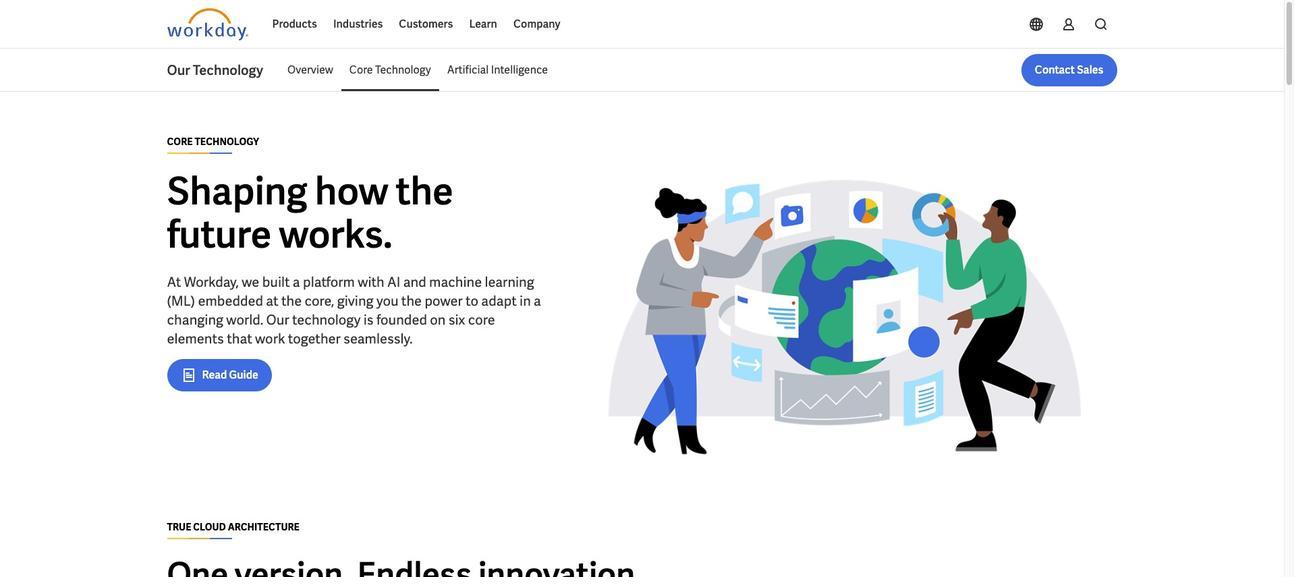 Task type: locate. For each thing, give the bounding box(es) containing it.
a right built
[[293, 273, 300, 291]]

architecture
[[228, 521, 300, 533]]

shaping
[[167, 167, 308, 216]]

works.
[[279, 210, 393, 259]]

contact sales
[[1035, 63, 1104, 77]]

adapt
[[481, 292, 517, 310]]

list
[[279, 54, 1117, 86]]

changing
[[167, 311, 223, 329]]

at workday, we built a platform with ai and machine learning (ml) embedded at the core, giving you the power to adapt in a changing world. our technology is founded on six core elements that work together seamlessly.
[[167, 273, 541, 348]]

1 vertical spatial a
[[534, 292, 541, 310]]

1 vertical spatial our
[[266, 311, 289, 329]]

our technology
[[167, 61, 263, 79]]

contact sales link
[[1022, 54, 1117, 86]]

0 vertical spatial our
[[167, 61, 190, 79]]

read guide link
[[167, 359, 272, 391]]

1 horizontal spatial technology
[[375, 63, 431, 77]]

ai
[[387, 273, 400, 291]]

work
[[255, 330, 285, 348]]

the
[[396, 167, 453, 216], [281, 292, 302, 310], [401, 292, 422, 310]]

future
[[167, 210, 272, 259]]

menu containing overview
[[279, 54, 556, 86]]

technology inside menu
[[375, 63, 431, 77]]

cloud
[[193, 521, 226, 533]]

how
[[315, 167, 388, 216]]

technology
[[193, 61, 263, 79], [375, 63, 431, 77]]

six
[[449, 311, 465, 329]]

our down go to the homepage image
[[167, 61, 190, 79]]

that
[[227, 330, 252, 348]]

products button
[[264, 8, 325, 40]]

read
[[202, 368, 227, 382]]

a
[[293, 273, 300, 291], [534, 292, 541, 310]]

1 horizontal spatial our
[[266, 311, 289, 329]]

menu
[[279, 54, 556, 86]]

at
[[167, 273, 181, 291]]

our inside at workday, we built a platform with ai and machine learning (ml) embedded at the core, giving you the power to adapt in a changing world. our technology is founded on six core elements that work together seamlessly.
[[266, 311, 289, 329]]

our
[[167, 61, 190, 79], [266, 311, 289, 329]]

you
[[377, 292, 399, 310]]

customers
[[399, 17, 453, 31]]

elements
[[167, 330, 224, 348]]

learn button
[[461, 8, 505, 40]]

company button
[[505, 8, 569, 40]]

industries button
[[325, 8, 391, 40]]

technology
[[292, 311, 361, 329]]

0 horizontal spatial technology
[[193, 61, 263, 79]]

true cloud architecture
[[167, 521, 300, 533]]

industries
[[333, 17, 383, 31]]

core
[[167, 136, 193, 148]]

artificial intelligence
[[447, 63, 548, 77]]

technology right "core"
[[375, 63, 431, 77]]

company
[[514, 17, 560, 31]]

guide
[[229, 368, 258, 382]]

overview
[[288, 63, 333, 77]]

technology down go to the homepage image
[[193, 61, 263, 79]]

1 horizontal spatial a
[[534, 292, 541, 310]]

decorative image
[[572, 135, 1117, 498]]

on
[[430, 311, 446, 329]]

platform
[[303, 273, 355, 291]]

giving
[[337, 292, 374, 310]]

a right in
[[534, 292, 541, 310]]

0 horizontal spatial a
[[293, 273, 300, 291]]

our down at
[[266, 311, 289, 329]]

artificial intelligence link
[[439, 54, 556, 86]]

core technology
[[167, 136, 259, 148]]



Task type: vqa. For each thing, say whether or not it's contained in the screenshot.
bottommost View
no



Task type: describe. For each thing, give the bounding box(es) containing it.
and
[[403, 273, 426, 291]]

customers button
[[391, 8, 461, 40]]

we
[[242, 273, 259, 291]]

power
[[425, 292, 463, 310]]

intelligence
[[491, 63, 548, 77]]

world.
[[226, 311, 263, 329]]

is
[[364, 311, 374, 329]]

technology for core technology
[[375, 63, 431, 77]]

shaping how the future works.
[[167, 167, 453, 259]]

in
[[520, 292, 531, 310]]

technology for our technology
[[193, 61, 263, 79]]

learn
[[469, 17, 497, 31]]

founded
[[376, 311, 427, 329]]

core
[[468, 311, 495, 329]]

contact
[[1035, 63, 1075, 77]]

go to the homepage image
[[167, 8, 248, 40]]

list containing overview
[[279, 54, 1117, 86]]

to
[[466, 292, 479, 310]]

learning
[[485, 273, 534, 291]]

read guide
[[202, 368, 258, 382]]

0 vertical spatial a
[[293, 273, 300, 291]]

the inside shaping how the future works.
[[396, 167, 453, 216]]

at
[[266, 292, 279, 310]]

0 horizontal spatial our
[[167, 61, 190, 79]]

together
[[288, 330, 341, 348]]

(ml)
[[167, 292, 195, 310]]

core,
[[305, 292, 334, 310]]

seamlessly.
[[344, 330, 413, 348]]

machine
[[429, 273, 482, 291]]

core technology
[[349, 63, 431, 77]]

products
[[272, 17, 317, 31]]

overview link
[[279, 54, 341, 86]]

true
[[167, 521, 191, 533]]

artificial
[[447, 63, 489, 77]]

built
[[262, 273, 290, 291]]

technology
[[195, 136, 259, 148]]

workday,
[[184, 273, 239, 291]]

our technology link
[[167, 61, 279, 80]]

core
[[349, 63, 373, 77]]

sales
[[1077, 63, 1104, 77]]

with
[[358, 273, 384, 291]]

core technology link
[[341, 54, 439, 86]]

embedded
[[198, 292, 263, 310]]



